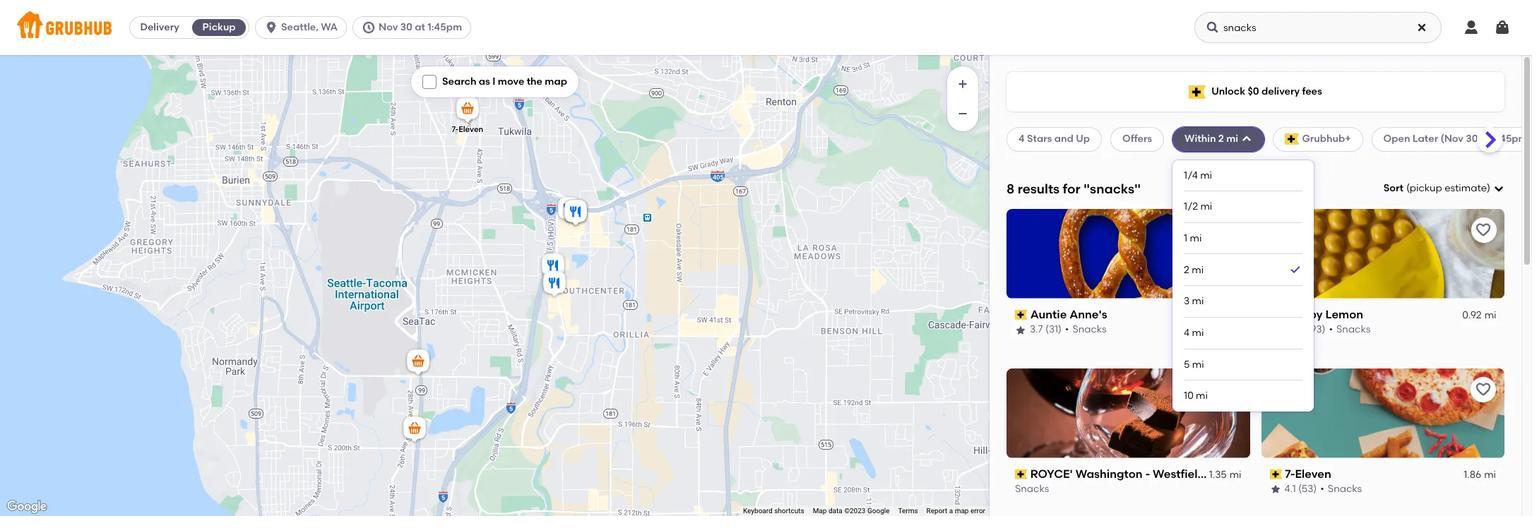 Task type: describe. For each thing, give the bounding box(es) containing it.
(
[[1406, 182, 1410, 194]]

(nov
[[1441, 133, 1464, 145]]

offers
[[1123, 133, 1152, 145]]

a
[[949, 507, 953, 515]]

1.35 for washington
[[1209, 469, 1227, 481]]

2 mi
[[1184, 264, 1204, 276]]

(293)
[[1301, 324, 1325, 336]]

3 mi
[[1184, 296, 1204, 308]]

delivery button
[[130, 16, 189, 39]]

map region
[[0, 54, 1126, 516]]

main navigation navigation
[[0, 0, 1532, 55]]

30 inside button
[[400, 21, 412, 33]]

star icon image for 7-eleven
[[1270, 484, 1281, 495]]

sea tac marathon image
[[404, 347, 432, 378]]

1 horizontal spatial 7-
[[1285, 467, 1295, 481]]

2 inside option
[[1184, 264, 1190, 276]]

and
[[1055, 133, 1074, 145]]

3.7
[[1030, 324, 1043, 336]]

subscription pass image for royce' washington - westfield southcenter mall
[[1015, 470, 1028, 480]]

grubhub plus flag logo image for grubhub+
[[1285, 134, 1299, 145]]

happy lemon logo image
[[1261, 209, 1505, 299]]

map data ©2023 google
[[813, 507, 890, 515]]

mi right 0.92
[[1484, 309, 1496, 321]]

save this restaurant button for auntie anne's
[[1216, 217, 1242, 243]]

mi inside 2 mi option
[[1192, 264, 1204, 276]]

auntie
[[1030, 308, 1067, 321]]

mi right 1/4
[[1200, 169, 1212, 181]]

shortcuts
[[774, 507, 804, 515]]

keyboard shortcuts button
[[743, 507, 804, 516]]

mi left mall
[[1230, 469, 1242, 481]]

snacks right (53)
[[1328, 483, 1362, 495]]

5
[[1184, 359, 1190, 371]]

sort ( pickup estimate )
[[1384, 182, 1491, 194]]

unlock
[[1212, 85, 1245, 97]]

check icon image
[[1289, 263, 1303, 277]]

terms link
[[898, 507, 918, 515]]

4 stars and up
[[1019, 133, 1090, 145]]

nothing bundt cakes image
[[540, 269, 568, 300]]

1 horizontal spatial eleven
[[1295, 467, 1331, 481]]

royce'
[[1030, 467, 1073, 481]]

happy
[[1285, 308, 1322, 321]]

auntie anne's
[[1030, 308, 1107, 321]]

(53)
[[1298, 483, 1317, 495]]

7- inside map region
[[451, 125, 458, 134]]

pickup
[[1410, 182, 1442, 194]]

google
[[867, 507, 890, 515]]

delivery
[[140, 21, 179, 33]]

pickup
[[202, 21, 236, 33]]

)
[[1487, 182, 1491, 194]]

mi right 1.86
[[1484, 469, 1496, 481]]

unlock $0 delivery fees
[[1212, 85, 1322, 97]]

subscription pass image
[[1015, 310, 1028, 320]]

auntie anne's image
[[561, 197, 590, 229]]

southcenter
[[1208, 467, 1276, 481]]

jamba image
[[555, 195, 583, 226]]

mi down 2 mi option
[[1230, 309, 1242, 321]]

1 mi
[[1184, 232, 1202, 244]]

the
[[527, 76, 543, 88]]

google image
[[4, 498, 50, 516]]

1 horizontal spatial 2
[[1218, 133, 1224, 145]]

snacks down lemon
[[1336, 324, 1370, 336]]

nov 30 at 1:45pm button
[[352, 16, 477, 39]]

©2023
[[844, 507, 866, 515]]

report a map error
[[927, 507, 985, 515]]

save this restaurant image for auntie anne's
[[1220, 222, 1237, 239]]

grubhub+
[[1302, 133, 1351, 145]]

1 horizontal spatial at
[[1481, 133, 1491, 145]]

report a map error link
[[927, 507, 985, 515]]

0.92 mi
[[1462, 309, 1496, 321]]

5 mi
[[1184, 359, 1204, 371]]

for
[[1063, 181, 1081, 197]]

seattle, wa button
[[255, 16, 352, 39]]

1.35 mi for auntie anne's
[[1209, 309, 1242, 321]]

• for eleven
[[1321, 483, 1324, 495]]

move
[[498, 76, 524, 88]]

list box containing 1/4 mi
[[1184, 160, 1303, 412]]

estimate
[[1445, 182, 1487, 194]]

subscription pass image for happy lemon
[[1270, 310, 1282, 320]]

keyboard shortcuts
[[743, 507, 804, 515]]

as
[[479, 76, 490, 88]]

save this restaurant image for happy lemon
[[1475, 222, 1492, 239]]

• snacks for eleven
[[1321, 483, 1362, 495]]

subscription pass image for 7-eleven
[[1270, 470, 1282, 480]]

pickup button
[[189, 16, 249, 39]]

svg image inside field
[[1493, 183, 1505, 194]]

wa
[[321, 21, 338, 33]]

results
[[1018, 181, 1060, 197]]

fees
[[1302, 85, 1322, 97]]

2 mi option
[[1184, 255, 1303, 286]]

report
[[927, 507, 948, 515]]

royce' washington - westfield southcenter mall
[[1030, 467, 1303, 481]]

open
[[1384, 133, 1410, 145]]

royce' washington - westfield southcenter mall image
[[561, 197, 590, 229]]

nov 30 at 1:45pm
[[379, 21, 462, 33]]

1/4
[[1184, 169, 1198, 181]]

4.1
[[1285, 483, 1296, 495]]

sort
[[1384, 182, 1404, 194]]

"snacks"
[[1084, 181, 1141, 197]]



Task type: vqa. For each thing, say whether or not it's contained in the screenshot.
1.86
yes



Task type: locate. For each thing, give the bounding box(es) containing it.
happy lemon
[[1285, 308, 1363, 321]]

• snacks right (53)
[[1321, 483, 1362, 495]]

eleven down search
[[458, 125, 483, 134]]

0 vertical spatial 7-
[[451, 125, 458, 134]]

1 horizontal spatial 4
[[1184, 327, 1190, 339]]

mi up '3 mi'
[[1192, 264, 1204, 276]]

7 eleven image
[[453, 94, 481, 125]]

1.86
[[1464, 469, 1481, 481]]

eleven
[[458, 125, 483, 134], [1295, 467, 1331, 481]]

1/2
[[1184, 201, 1198, 213]]

mi right 5 at the right
[[1192, 359, 1204, 371]]

1
[[1184, 232, 1188, 244]]

1.35 down 2 mi option
[[1209, 309, 1227, 321]]

save this restaurant button
[[1216, 217, 1242, 243], [1471, 217, 1496, 243], [1471, 377, 1496, 402]]

10
[[1184, 390, 1194, 402]]

0 horizontal spatial grubhub plus flag logo image
[[1189, 85, 1206, 99]]

1.35 mi down 2 mi option
[[1209, 309, 1242, 321]]

lemon
[[1325, 308, 1363, 321]]

grubhub plus flag logo image
[[1189, 85, 1206, 99], [1285, 134, 1299, 145]]

royce' washington - westfield southcenter mall logo image
[[1007, 369, 1250, 458]]

7- down search
[[451, 125, 458, 134]]

list box
[[1184, 160, 1303, 412]]

30 right nov
[[400, 21, 412, 33]]

snacks
[[1073, 324, 1107, 336], [1336, 324, 1370, 336], [1015, 483, 1049, 495], [1328, 483, 1362, 495]]

0 vertical spatial grubhub plus flag logo image
[[1189, 85, 1206, 99]]

save this restaurant button for 7-eleven
[[1471, 377, 1496, 402]]

4 left stars
[[1019, 133, 1025, 145]]

within 2 mi
[[1185, 133, 1238, 145]]

open later (nov 30 at 1:45pm)
[[1384, 133, 1532, 145]]

1 vertical spatial 30
[[1466, 133, 1478, 145]]

grubhub plus flag logo image left grubhub+
[[1285, 134, 1299, 145]]

1.35 for anne's
[[1209, 309, 1227, 321]]

0 vertical spatial at
[[415, 21, 425, 33]]

auntie anne's logo image
[[1007, 209, 1250, 299]]

1.35
[[1209, 309, 1227, 321], [1209, 469, 1227, 481]]

0 horizontal spatial 2
[[1184, 264, 1190, 276]]

(31)
[[1045, 324, 1062, 336]]

1 vertical spatial • snacks
[[1321, 483, 1362, 495]]

None field
[[1384, 182, 1505, 196]]

0 vertical spatial 4
[[1019, 133, 1025, 145]]

1 horizontal spatial grubhub plus flag logo image
[[1285, 134, 1299, 145]]

1 horizontal spatial map
[[955, 507, 969, 515]]

10 mi
[[1184, 390, 1208, 402]]

nov
[[379, 21, 398, 33]]

eleven up (53)
[[1295, 467, 1331, 481]]

1 horizontal spatial star icon image
[[1270, 484, 1281, 495]]

7-eleven logo image
[[1261, 369, 1505, 458]]

at inside button
[[415, 21, 425, 33]]

30 right (nov
[[1466, 133, 1478, 145]]

grubhub plus flag logo image for unlock $0 delivery fees
[[1189, 85, 1206, 99]]

svg image inside seattle, wa button
[[264, 20, 278, 35]]

grubhub plus flag logo image left unlock at the right top of page
[[1189, 85, 1206, 99]]

map right the
[[545, 76, 567, 88]]

at
[[415, 21, 425, 33], [1481, 133, 1491, 145]]

within
[[1185, 133, 1216, 145]]

1 vertical spatial at
[[1481, 133, 1491, 145]]

8
[[1007, 181, 1015, 197]]

save this restaurant image for 7-eleven
[[1475, 381, 1492, 398]]

mi right 1/2
[[1201, 201, 1212, 213]]

seattle, wa
[[281, 21, 338, 33]]

0 horizontal spatial • snacks
[[1065, 324, 1107, 336]]

star icon image
[[1015, 325, 1026, 336], [1270, 484, 1281, 495]]

plus icon image
[[956, 77, 970, 91]]

star icon image left 4.1
[[1270, 484, 1281, 495]]

1.86 mi
[[1464, 469, 1496, 481]]

0 vertical spatial 1.35
[[1209, 309, 1227, 321]]

1:45pm)
[[1493, 133, 1532, 145]]

mi up 5 mi
[[1192, 327, 1204, 339]]

keyboard
[[743, 507, 773, 515]]

1 vertical spatial 7-
[[1285, 467, 1295, 481]]

-
[[1145, 467, 1150, 481]]

(293) • snacks
[[1301, 324, 1370, 336]]

1 vertical spatial eleven
[[1295, 467, 1331, 481]]

eleven inside map region
[[458, 125, 483, 134]]

svg image inside nov 30 at 1:45pm button
[[362, 20, 376, 35]]

30
[[400, 21, 412, 33], [1466, 133, 1478, 145]]

• for anne's
[[1065, 324, 1069, 336]]

1 horizontal spatial 7-eleven
[[1285, 467, 1331, 481]]

error
[[971, 507, 985, 515]]

mi right 10 at the bottom right of page
[[1196, 390, 1208, 402]]

minus icon image
[[956, 107, 970, 121]]

none field containing sort
[[1384, 182, 1505, 196]]

0 vertical spatial eleven
[[458, 125, 483, 134]]

extramile image
[[400, 414, 428, 445]]

4 inside list box
[[1184, 327, 1190, 339]]

0 horizontal spatial •
[[1065, 324, 1069, 336]]

1 vertical spatial 2
[[1184, 264, 1190, 276]]

0 horizontal spatial at
[[415, 21, 425, 33]]

7- up 4.1
[[1285, 467, 1295, 481]]

4 for 4 mi
[[1184, 327, 1190, 339]]

0 vertical spatial • snacks
[[1065, 324, 1107, 336]]

7-eleven up (53)
[[1285, 467, 1331, 481]]

4 mi
[[1184, 327, 1204, 339]]

1 horizontal spatial 30
[[1466, 133, 1478, 145]]

save this restaurant image
[[1220, 222, 1237, 239], [1475, 222, 1492, 239], [1475, 381, 1492, 398]]

4 for 4 stars and up
[[1019, 133, 1025, 145]]

mall
[[1279, 467, 1303, 481]]

0 horizontal spatial 7-
[[451, 125, 458, 134]]

star icon image down subscription pass icon
[[1015, 325, 1026, 336]]

1/4 mi
[[1184, 169, 1212, 181]]

Search for food, convenience, alcohol... search field
[[1195, 12, 1442, 43]]

• right (53)
[[1321, 483, 1324, 495]]

0 horizontal spatial eleven
[[458, 125, 483, 134]]

at left 1:45pm
[[415, 21, 425, 33]]

mi right the 1
[[1190, 232, 1202, 244]]

• snacks
[[1065, 324, 1107, 336], [1321, 483, 1362, 495]]

star icon image for auntie anne's
[[1015, 325, 1026, 336]]

happy lemon image
[[539, 251, 567, 282]]

2 1.35 from the top
[[1209, 469, 1227, 481]]

svg image
[[1463, 19, 1480, 36], [1494, 19, 1511, 36], [1206, 20, 1220, 35], [1241, 134, 1253, 145]]

4
[[1019, 133, 1025, 145], [1184, 327, 1190, 339]]

search as i move the map
[[442, 76, 567, 88]]

search
[[442, 76, 476, 88]]

1 1.35 from the top
[[1209, 309, 1227, 321]]

0 horizontal spatial map
[[545, 76, 567, 88]]

1:45pm
[[428, 21, 462, 33]]

up
[[1076, 133, 1090, 145]]

• snacks down "anne's" in the right bottom of the page
[[1065, 324, 1107, 336]]

1 vertical spatial 1.35 mi
[[1209, 469, 1242, 481]]

seattle,
[[281, 21, 319, 33]]

1.35 mi
[[1209, 309, 1242, 321], [1209, 469, 1242, 481]]

save this restaurant button for happy lemon
[[1471, 217, 1496, 243]]

1 vertical spatial 7-eleven
[[1285, 467, 1331, 481]]

0 vertical spatial 1.35 mi
[[1209, 309, 1242, 321]]

0 horizontal spatial 7-eleven
[[451, 125, 483, 134]]

snacks down royce'
[[1015, 483, 1049, 495]]

1.35 right westfield
[[1209, 469, 1227, 481]]

delivery
[[1262, 85, 1300, 97]]

westfield
[[1153, 467, 1205, 481]]

i
[[493, 76, 496, 88]]

mi right within
[[1227, 133, 1238, 145]]

0 horizontal spatial star icon image
[[1015, 325, 1026, 336]]

1 vertical spatial star icon image
[[1270, 484, 1281, 495]]

map
[[813, 507, 827, 515]]

terms
[[898, 507, 918, 515]]

0 vertical spatial star icon image
[[1015, 325, 1026, 336]]

4 down 3
[[1184, 327, 1190, 339]]

1 vertical spatial 4
[[1184, 327, 1190, 339]]

•
[[1065, 324, 1069, 336], [1329, 324, 1333, 336], [1321, 483, 1324, 495]]

1.35 mi for royce' washington - westfield southcenter mall
[[1209, 469, 1242, 481]]

anne's
[[1070, 308, 1107, 321]]

0 horizontal spatial 4
[[1019, 133, 1025, 145]]

• down happy lemon
[[1329, 324, 1333, 336]]

• right (31) at the right bottom of page
[[1065, 324, 1069, 336]]

1 vertical spatial 1.35
[[1209, 469, 1227, 481]]

1 vertical spatial map
[[955, 507, 969, 515]]

1.35 mi right westfield
[[1209, 469, 1242, 481]]

$0
[[1248, 85, 1259, 97]]

1/2 mi
[[1184, 201, 1212, 213]]

svg image
[[264, 20, 278, 35], [362, 20, 376, 35], [1416, 22, 1428, 33], [1493, 183, 1505, 194]]

stars
[[1027, 133, 1052, 145]]

8 results for "snacks"
[[1007, 181, 1141, 197]]

3
[[1184, 296, 1190, 308]]

later
[[1413, 133, 1438, 145]]

0.92
[[1462, 309, 1481, 321]]

1 horizontal spatial • snacks
[[1321, 483, 1362, 495]]

2 right within
[[1218, 133, 1224, 145]]

0 vertical spatial 2
[[1218, 133, 1224, 145]]

4.1 (53)
[[1285, 483, 1317, 495]]

2
[[1218, 133, 1224, 145], [1184, 264, 1190, 276]]

data
[[829, 507, 843, 515]]

• snacks for anne's
[[1065, 324, 1107, 336]]

2 horizontal spatial •
[[1329, 324, 1333, 336]]

0 vertical spatial 30
[[400, 21, 412, 33]]

2 up 3
[[1184, 264, 1190, 276]]

7-eleven down search
[[451, 125, 483, 134]]

mi right 3
[[1192, 296, 1204, 308]]

washington
[[1076, 467, 1143, 481]]

3.7 (31)
[[1030, 324, 1062, 336]]

1 horizontal spatial •
[[1321, 483, 1324, 495]]

1 1.35 mi from the top
[[1209, 309, 1242, 321]]

subscription pass image
[[1270, 310, 1282, 320], [1015, 470, 1028, 480], [1270, 470, 1282, 480]]

7-
[[451, 125, 458, 134], [1285, 467, 1295, 481]]

snacks down "anne's" in the right bottom of the page
[[1073, 324, 1107, 336]]

map right a
[[955, 507, 969, 515]]

0 vertical spatial 7-eleven
[[451, 125, 483, 134]]

at left 1:45pm)
[[1481, 133, 1491, 145]]

7-eleven
[[451, 125, 483, 134], [1285, 467, 1331, 481]]

0 vertical spatial map
[[545, 76, 567, 88]]

2 1.35 mi from the top
[[1209, 469, 1242, 481]]

1 vertical spatial grubhub plus flag logo image
[[1285, 134, 1299, 145]]

7-eleven inside map region
[[451, 125, 483, 134]]

0 horizontal spatial 30
[[400, 21, 412, 33]]



